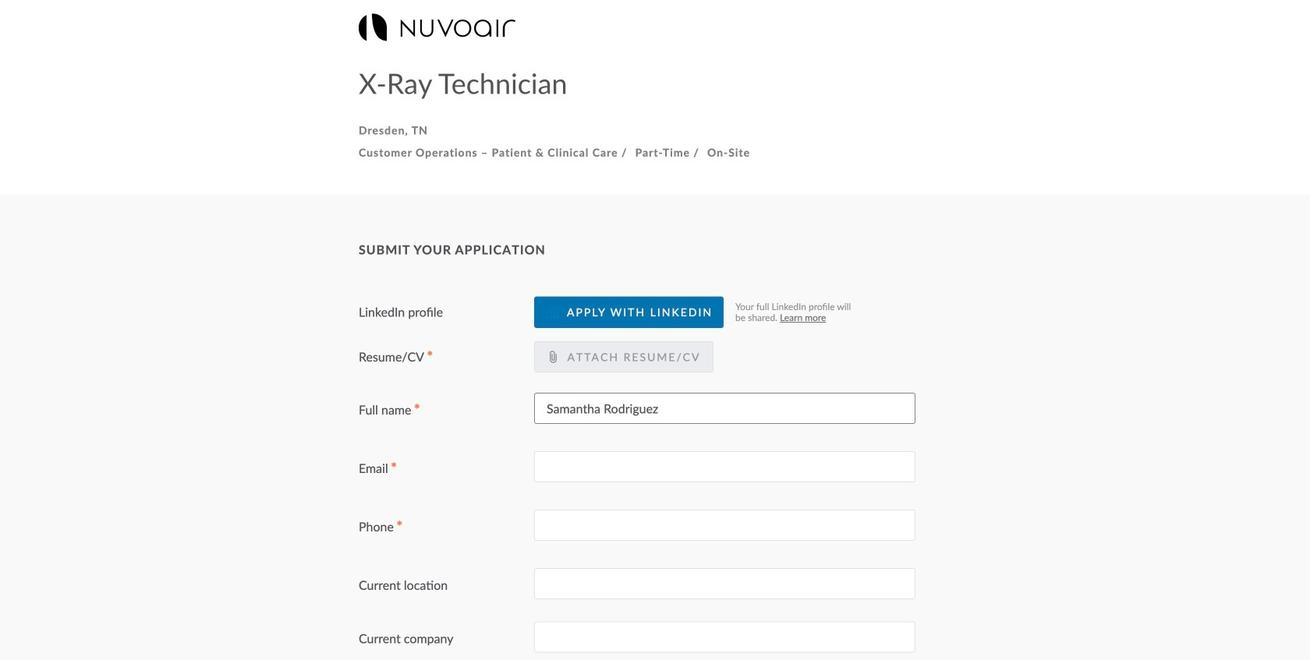 Task type: vqa. For each thing, say whether or not it's contained in the screenshot.
Lever logo
no



Task type: describe. For each thing, give the bounding box(es) containing it.
nuvoair logo image
[[359, 14, 515, 41]]



Task type: locate. For each thing, give the bounding box(es) containing it.
paperclip image
[[547, 351, 559, 363]]

None text field
[[534, 569, 916, 600]]

None email field
[[534, 452, 916, 483]]

None text field
[[534, 393, 916, 424], [534, 510, 916, 541], [534, 622, 916, 653], [534, 393, 916, 424], [534, 510, 916, 541], [534, 622, 916, 653]]



